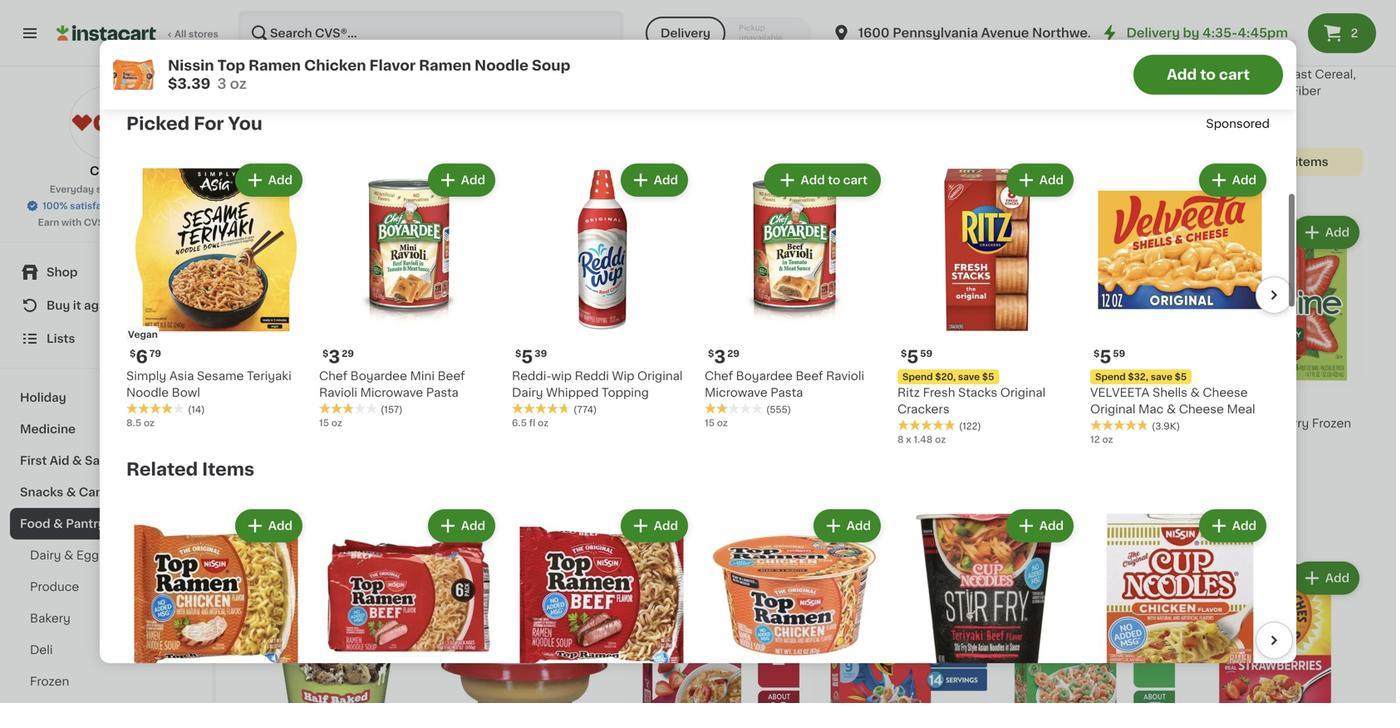 Task type: locate. For each thing, give the bounding box(es) containing it.
99 inside the $ 1 99
[[456, 31, 469, 40]]

0 vertical spatial x
[[328, 69, 333, 79]]

get right 1,
[[847, 420, 865, 429]]

chef inside chef boyardee beef ravioli microwave pasta
[[705, 371, 733, 382]]

(157)
[[959, 39, 981, 49], [381, 406, 403, 415]]

0 horizontal spatial box
[[249, 118, 272, 130]]

snacks, inside post pebbles fruity pebbles breakfast cereal, gluten free, kids snacks, small cereal box
[[540, 54, 586, 66]]

1 vertical spatial add to cart
[[801, 175, 868, 186]]

for left the you
[[194, 115, 224, 133]]

oz right 8.5
[[144, 419, 155, 428]]

1 vertical spatial sugar
[[935, 434, 969, 446]]

1 vertical spatial ravioli
[[319, 387, 357, 399]]

cereal, down cocoa
[[437, 68, 478, 80]]

bran
[[1227, 68, 1254, 80]]

ramen
[[249, 59, 301, 73], [419, 59, 471, 73], [500, 418, 542, 429], [475, 434, 516, 446]]

6.5 fl oz
[[512, 419, 549, 428]]

eggs inside button
[[361, 418, 390, 429]]

2 $ 3 29 from the left
[[708, 349, 740, 366]]

1 vertical spatial cereal
[[371, 102, 409, 113]]

29 inside $ 9 29
[[1212, 31, 1224, 40]]

sponsored badge image
[[813, 112, 863, 122], [1001, 112, 1051, 122], [1189, 181, 1239, 190]]

product group containing 4
[[625, 0, 800, 196]]

0 vertical spatial (3.9k)
[[1152, 56, 1180, 65]]

0 vertical spatial item carousel region
[[103, 154, 1293, 453]]

1 horizontal spatial (157)
[[959, 39, 981, 49]]

1 $ 5 59 from the left
[[901, 349, 933, 366]]

0 vertical spatial honey
[[249, 68, 288, 80]]

mac up treats
[[1139, 404, 1164, 416]]

free left range
[[292, 418, 318, 429]]

meal up 3,
[[1227, 38, 1256, 49]]

cvs® up everyday store prices link
[[90, 165, 122, 177]]

2 horizontal spatial 99
[[1211, 397, 1224, 406]]

0 horizontal spatial save
[[958, 373, 980, 382]]

29 up chef boyardee beef ravioli microwave pasta
[[727, 349, 740, 359]]

to down 3.5 oz
[[828, 175, 840, 186]]

29 for stouffer's stuffed peppers large size frozen meal
[[1024, 31, 1036, 40]]

1 vertical spatial snacks,
[[755, 85, 800, 97]]

dairy up produce
[[30, 550, 61, 562]]

to
[[1200, 68, 1216, 82], [828, 175, 840, 186]]

buy left 1,
[[818, 420, 836, 429]]

original inside reddi-wip reddi wip original dairy whipped topping
[[638, 371, 683, 382]]

food & pantry link
[[10, 509, 202, 540]]

2 horizontal spatial snacks,
[[1001, 468, 1046, 479]]

0 vertical spatial get
[[281, 54, 299, 63]]

1 pebbles from the left
[[541, 21, 596, 33]]

$ inside $ 5 39
[[515, 349, 521, 359]]

0 vertical spatial shells
[[1153, 21, 1188, 33]]

15.6 oz
[[126, 53, 158, 62]]

buy 1, get 1 for 50%
[[818, 420, 912, 429]]

(3.9k) down delivery by 4:35-4:45pm link on the top right of the page
[[1152, 56, 1180, 65]]

6 left 79
[[136, 349, 148, 366]]

1 vertical spatial frozen
[[1312, 418, 1352, 429]]

teriyaki
[[247, 371, 292, 382]]

guarantee
[[128, 202, 176, 211]]

nissin inside nissin top ramen chicken flavor ramen noodle soup $3.39 3 oz
[[168, 59, 214, 73]]

product group containing 9
[[1189, 0, 1363, 194]]

it
[[73, 300, 81, 312]]

aid
[[50, 455, 69, 467]]

get for honey
[[281, 54, 299, 63]]

5 for spend $32, save $5
[[1100, 349, 1112, 366]]

see eligible items button for 4
[[625, 168, 800, 196]]

99 for 4
[[649, 31, 661, 40]]

& inside the kraft original mac & cheese easy microwavable dinner
[[427, 21, 437, 33]]

delivery for delivery
[[661, 27, 711, 39]]

brown
[[673, 102, 710, 113]]

29 right 7
[[1022, 397, 1034, 406]]

1 horizontal spatial 4
[[634, 30, 647, 47]]

microwave up (555)
[[705, 387, 768, 399]]

buy left the it
[[47, 300, 70, 312]]

chicken inside $ 3 nissin top ramen chicken flavor ramen noodle soup
[[544, 418, 592, 429]]

0 horizontal spatial nissin
[[168, 59, 214, 73]]

& inside dairy & eggs link
[[64, 550, 73, 562]]

asia
[[169, 371, 194, 382]]

see for buy any 3, save $5
[[1223, 156, 1246, 168]]

soup down (774)
[[565, 434, 595, 446]]

service type group
[[646, 17, 812, 50]]

(774)
[[573, 406, 597, 415]]

pasta
[[426, 387, 459, 399], [771, 387, 803, 399]]

5
[[521, 349, 533, 366], [907, 349, 919, 366], [1100, 349, 1112, 366], [1198, 396, 1210, 413]]

with down puffs
[[481, 68, 506, 80]]

29
[[1024, 31, 1036, 40], [1212, 31, 1224, 40], [342, 349, 354, 359], [727, 349, 740, 359], [1022, 397, 1034, 406]]

delivery up peppers
[[1127, 27, 1180, 39]]

add button
[[237, 165, 301, 195], [430, 165, 494, 195], [622, 165, 687, 195], [1008, 165, 1072, 195], [1201, 165, 1265, 195], [355, 218, 419, 247], [543, 218, 607, 247], [730, 218, 795, 247], [918, 218, 982, 247], [1106, 218, 1170, 247], [1294, 218, 1358, 247], [237, 512, 301, 541], [430, 512, 494, 541], [622, 512, 687, 541], [815, 512, 879, 541], [1008, 512, 1072, 541], [1201, 512, 1265, 541], [355, 564, 419, 594], [543, 564, 607, 594], [730, 564, 795, 594], [918, 564, 982, 594], [1106, 564, 1170, 594], [1294, 564, 1358, 594]]

product group
[[249, 0, 424, 176], [625, 0, 800, 196], [813, 0, 987, 126], [1001, 0, 1175, 126], [1189, 0, 1363, 194], [126, 160, 306, 430], [319, 160, 499, 430], [512, 160, 692, 430], [705, 160, 884, 430], [898, 160, 1077, 447], [1090, 160, 1270, 447], [249, 213, 424, 461], [437, 213, 612, 477], [625, 213, 800, 542], [813, 213, 987, 542], [1001, 213, 1175, 542], [1189, 213, 1363, 477], [126, 507, 306, 704], [319, 507, 499, 704], [512, 507, 692, 704], [705, 507, 884, 704], [898, 507, 1077, 704], [1090, 507, 1270, 704], [249, 559, 424, 704], [437, 559, 612, 704], [625, 559, 800, 704], [813, 559, 987, 704], [1001, 559, 1175, 704], [1189, 559, 1363, 704]]

items
[[356, 156, 390, 168], [1295, 156, 1329, 168], [732, 176, 765, 188], [732, 522, 765, 534], [919, 522, 953, 534], [1107, 522, 1141, 534]]

1 horizontal spatial frozen
[[1064, 68, 1103, 80]]

chef for chef boyardee beef ravioli microwave pasta
[[705, 371, 733, 382]]

see eligible items button down the kellogg's rice krispies treats cold breakfast cereal, kids snacks, original
[[1001, 514, 1175, 542]]

breakfast inside raisin bran breakfast cereal, family breakfast, fiber cereal, original
[[1257, 68, 1312, 80]]

boyardee
[[350, 371, 407, 382], [736, 371, 793, 382]]

ravioli
[[826, 371, 864, 382], [319, 387, 357, 399]]

noodle down simply
[[126, 387, 169, 399]]

1 horizontal spatial $ 6 49
[[628, 396, 661, 413]]

0 horizontal spatial with
[[61, 218, 82, 227]]

1 vertical spatial 15.5 oz
[[1001, 499, 1033, 508]]

0 vertical spatial 8
[[1010, 30, 1022, 47]]

everyday
[[50, 185, 94, 194]]

5 for outshine strawberry frozen fruit bars
[[1198, 396, 1210, 413]]

deli
[[30, 645, 53, 657]]

$ inside the $ 6 79
[[130, 349, 136, 359]]

(3.9k) up treats
[[1152, 422, 1180, 431]]

ravioli up range
[[319, 387, 357, 399]]

4 right fruity
[[634, 30, 647, 47]]

2 15 oz from the left
[[705, 419, 728, 428]]

beef
[[438, 371, 465, 382], [796, 371, 823, 382]]

see eligible items button for buy 1, get 1 for 50%
[[813, 514, 987, 542]]

11.8
[[437, 100, 454, 109]]

(53)
[[311, 120, 330, 129]]

buy it again
[[47, 300, 117, 312]]

frosted
[[625, 102, 670, 113]]

1 horizontal spatial cart
[[1219, 68, 1250, 82]]

$5
[[1269, 54, 1281, 63], [982, 373, 994, 382], [1175, 373, 1187, 382]]

15 for chef boyardee beef ravioli microwave pasta
[[705, 419, 715, 428]]

0 vertical spatial ravioli
[[826, 371, 864, 382]]

0 horizontal spatial sponsored badge image
[[813, 112, 863, 122]]

cereal inside honey bunches of oats honey roasted breakfast cereal, whole grain, cereal box
[[371, 102, 409, 113]]

None search field
[[238, 10, 624, 57]]

1 horizontal spatial fl
[[827, 499, 833, 508]]

nissin top ramen chicken flavor ramen noodle soup $3.39 3 oz
[[168, 59, 570, 91]]

get for international
[[847, 420, 865, 429]]

1 15 oz from the left
[[319, 419, 342, 428]]

$ 5 59 up the spend $32, save $5
[[1094, 349, 1126, 366]]

velveeta up peppers
[[1090, 21, 1150, 33]]

99 inside $ 4 99
[[649, 31, 661, 40]]

chocolate
[[512, 52, 573, 63]]

2 15 from the left
[[705, 419, 715, 428]]

2 59 from the left
[[1113, 349, 1126, 359]]

49 left 1600
[[836, 31, 849, 40]]

$ inside $ 8 29
[[1004, 31, 1010, 40]]

2 horizontal spatial frozen
[[1312, 418, 1352, 429]]

49 for bunches
[[272, 31, 285, 40]]

with right earn at the left top
[[61, 218, 82, 227]]

$ 3 29 up chef boyardee beef ravioli microwave pasta
[[708, 349, 740, 366]]

2 boyardee from the left
[[736, 371, 793, 382]]

delight
[[889, 434, 932, 446]]

buy inside product group
[[1194, 54, 1212, 63]]

original inside raisin bran breakfast cereal, family breakfast, fiber cereal, original
[[1233, 102, 1278, 113]]

8 down 50%
[[898, 436, 904, 445]]

instacart logo image
[[57, 23, 156, 43]]

0 horizontal spatial $ 5 59
[[901, 349, 933, 366]]

frozen inside outshine strawberry frozen fruit bars
[[1312, 418, 1352, 429]]

99 right fruity
[[649, 31, 661, 40]]

boyardee for microwave
[[350, 371, 407, 382]]

see eligible items button down stock
[[625, 168, 800, 196]]

1 15.5 oz from the top
[[1001, 100, 1033, 109]]

beef up buy 1, get 1 for 50%
[[796, 371, 823, 382]]

$ for buy any 3, save $5
[[1192, 31, 1198, 40]]

all
[[175, 30, 186, 39]]

original right stacks
[[1001, 387, 1046, 399]]

frozen down deli
[[30, 677, 69, 688]]

buy for buy it again
[[47, 300, 70, 312]]

spo nsored
[[1206, 118, 1270, 130]]

kraft original mac & cheese easy microwavable dinner
[[319, 21, 485, 49]]

kids down 'pastries,'
[[726, 85, 752, 97]]

1 vertical spatial with
[[61, 218, 82, 227]]

$ for stouffer's stuffed peppers large size frozen meal
[[1004, 31, 1010, 40]]

0 vertical spatial 15.5
[[1001, 100, 1020, 109]]

$ inside $ 5 99
[[1192, 397, 1198, 406]]

soup inside nissin top ramen chicken flavor ramen noodle soup $3.39 3 oz
[[532, 59, 570, 73]]

items for 7
[[1107, 522, 1141, 534]]

shells left '9'
[[1153, 21, 1188, 33]]

1 59 from the left
[[920, 349, 933, 359]]

1 15 from the left
[[319, 419, 329, 428]]

1 vertical spatial (3.9k)
[[1152, 422, 1180, 431]]

fl right 6.5
[[529, 419, 536, 428]]

$20,
[[935, 373, 956, 382]]

(122)
[[959, 422, 981, 431]]

1 vertical spatial free
[[292, 418, 318, 429]]

box up tarts
[[664, 54, 687, 66]]

$ inside $ 4 99
[[628, 31, 634, 40]]

fl right 32
[[827, 499, 833, 508]]

snacks & candy
[[20, 487, 118, 499]]

save for ritz fresh stacks original crackers
[[958, 373, 980, 382]]

1
[[447, 30, 454, 47], [275, 54, 279, 63], [301, 54, 305, 63], [867, 420, 871, 429]]

15 oz down $5.99 "element"
[[319, 419, 342, 428]]

medicine link
[[10, 414, 202, 445]]

breakfast up chocolate
[[512, 38, 568, 49]]

1 horizontal spatial eggs
[[361, 418, 390, 429]]

grain,
[[333, 102, 368, 113]]

boyardee for pasta
[[736, 371, 793, 382]]

vegan
[[128, 330, 158, 340]]

1 vertical spatial whole
[[293, 102, 330, 113]]

chef boyardee beef ravioli microwave pasta
[[705, 371, 864, 399]]

2 vertical spatial frozen
[[30, 677, 69, 688]]

1 horizontal spatial 15
[[705, 419, 715, 428]]

29 for chef boyardee beef ravioli microwave pasta
[[727, 349, 740, 359]]

oz right 32
[[835, 499, 846, 508]]

0 horizontal spatial whole
[[293, 102, 330, 113]]

2 microwave from the left
[[705, 387, 768, 399]]

1 horizontal spatial delivery
[[1127, 27, 1180, 39]]

oz right 11.8
[[456, 100, 467, 109]]

1 horizontal spatial nissin
[[437, 418, 473, 429]]

small
[[588, 54, 620, 66]]

4 up roasted
[[319, 69, 325, 79]]

0 horizontal spatial ravioli
[[319, 387, 357, 399]]

49
[[272, 31, 285, 40], [836, 31, 849, 40], [648, 397, 661, 406]]

$ for chef boyardee mini beef ravioli microwave pasta
[[322, 349, 329, 359]]

1 vertical spatial meal
[[1106, 68, 1134, 80]]

add to cart button
[[1134, 55, 1283, 95], [766, 165, 879, 195]]

boyardee up (555)
[[736, 371, 793, 382]]

$ 5 39
[[515, 349, 547, 366]]

cheese
[[439, 21, 485, 33], [1203, 21, 1248, 33], [1179, 38, 1224, 49], [1203, 387, 1248, 399], [1179, 404, 1224, 416]]

$5 for velveeta shells & cheese original mac & cheese meal
[[1175, 373, 1187, 382]]

mac up peppers
[[1139, 38, 1164, 49]]

59 up the spend $32, save $5
[[1113, 349, 1126, 359]]

6 for buy
[[259, 30, 271, 47]]

$ 1 99
[[441, 30, 469, 47]]

snacks, inside the kellogg's rice krispies treats cold breakfast cereal, kids snacks, original
[[1001, 468, 1046, 479]]

microwave inside chef boyardee mini beef ravioli microwave pasta
[[360, 387, 423, 399]]

size
[[1037, 68, 1061, 80]]

0 horizontal spatial beef
[[438, 371, 465, 382]]

2 horizontal spatial kids
[[1134, 451, 1160, 463]]

ravioli inside chef boyardee mini beef ravioli microwave pasta
[[319, 387, 357, 399]]

0 horizontal spatial cereal
[[371, 102, 409, 113]]

original up microwavable
[[351, 21, 396, 33]]

1 horizontal spatial boyardee
[[736, 371, 793, 382]]

5 for reddi-wip reddi wip original dairy whipped topping
[[521, 349, 533, 366]]

$ inside $ 9 29
[[1192, 31, 1198, 40]]

0 horizontal spatial delivery
[[661, 27, 711, 39]]

original inside ritz fresh stacks original crackers
[[1001, 387, 1046, 399]]

free up bunches
[[307, 54, 328, 63]]

dairy inside reddi-wip reddi wip original dairy whipped topping
[[512, 387, 543, 399]]

buy
[[254, 54, 273, 63], [1194, 54, 1212, 63], [47, 300, 70, 312], [818, 420, 836, 429]]

cereal, inside post pebbles fruity pebbles breakfast cereal, gluten free, kids snacks, small cereal box
[[571, 38, 612, 49]]

& inside the food & pantry link
[[53, 519, 63, 530]]

save for velveeta shells & cheese original mac & cheese meal
[[1151, 373, 1173, 382]]

1 chef from the left
[[319, 371, 348, 382]]

$5 right $32,
[[1175, 373, 1187, 382]]

1 horizontal spatial cereal
[[623, 54, 661, 66]]

$1.99 original price: $6.99 element
[[437, 28, 612, 49]]

see eligible items for buy any 3, save $5
[[1223, 156, 1329, 168]]

4:45pm
[[1238, 27, 1288, 39]]

see eligible items button down vanilla
[[813, 514, 987, 542]]

0 vertical spatial frozen
[[1064, 68, 1103, 80]]

1 horizontal spatial 49
[[648, 397, 661, 406]]

1 vertical spatial honey
[[249, 85, 288, 97]]

spend up ritz
[[903, 373, 933, 382]]

medicine
[[20, 424, 76, 436]]

$ for pop-tarts toaster pastries, breakfast foods, kids snacks, frosted brown sugar cinnamon
[[628, 31, 634, 40]]

1 microwave from the left
[[360, 387, 423, 399]]

item carousel region
[[103, 154, 1293, 453], [103, 500, 1293, 704]]

0 vertical spatial velveeta
[[1090, 21, 1150, 33]]

0 vertical spatial free
[[307, 54, 328, 63]]

0 horizontal spatial kids
[[512, 54, 538, 66]]

2 item carousel region from the top
[[103, 500, 1293, 704]]

see eligible items button for buy any 3, save $5
[[1189, 148, 1363, 176]]

1 horizontal spatial chicken
[[544, 418, 592, 429]]

kids inside pop-tarts toaster pastries, breakfast foods, kids snacks, frosted brown sugar cinnamon
[[726, 85, 752, 97]]

1 vertical spatial velveeta
[[1090, 387, 1150, 399]]

holiday
[[20, 392, 66, 404]]

8.5
[[126, 419, 141, 428]]

1 vertical spatial shells
[[1153, 387, 1188, 399]]

0 vertical spatial flavor
[[369, 59, 416, 73]]

whole down roasted
[[293, 102, 330, 113]]

nissin up $3.39
[[168, 59, 214, 73]]

15 for chef boyardee mini beef ravioli microwave pasta
[[319, 419, 329, 428]]

$ inside $ 7 29
[[1004, 397, 1010, 406]]

cereal, inside 'cocoa puffs chocolate cereal, with whole grains'
[[437, 68, 478, 80]]

29 inside $ 8 29
[[1024, 31, 1036, 40]]

sugar inside pop-tarts toaster pastries, breakfast foods, kids snacks, frosted brown sugar cinnamon
[[713, 102, 747, 113]]

0 vertical spatial fl
[[529, 419, 536, 428]]

soup
[[532, 59, 570, 73], [565, 434, 595, 446]]

sugar down foods,
[[713, 102, 747, 113]]

1 horizontal spatial sugar
[[935, 434, 969, 446]]

see eligible items button for buy 1 get 1 free
[[249, 148, 424, 176]]

0 horizontal spatial $ 3 29
[[322, 349, 354, 366]]

15
[[319, 419, 329, 428], [705, 419, 715, 428]]

mac up microwavable
[[399, 21, 424, 33]]

x for 8
[[906, 436, 912, 445]]

oz right 1.48
[[935, 436, 946, 445]]

$ 3 29 for chef boyardee beef ravioli microwave pasta
[[708, 349, 740, 366]]

chicken down (774)
[[544, 418, 592, 429]]

0 horizontal spatial pebbles
[[541, 21, 596, 33]]

large
[[1001, 68, 1034, 80]]

oz right of
[[358, 69, 369, 79]]

breakfast inside pop-tarts toaster pastries, breakfast foods, kids snacks, frosted brown sugar cinnamon
[[625, 85, 681, 97]]

1 horizontal spatial pasta
[[771, 387, 803, 399]]

0 horizontal spatial add to cart button
[[766, 165, 879, 195]]

1 spend from the left
[[903, 373, 933, 382]]

15.5 oz down cold
[[1001, 499, 1033, 508]]

$3.39
[[168, 77, 211, 91]]

save
[[1245, 54, 1267, 63], [958, 373, 980, 382], [1151, 373, 1173, 382]]

kids inside post pebbles fruity pebbles breakfast cereal, gluten free, kids snacks, small cereal box
[[512, 54, 538, 66]]

kellogg's
[[1001, 434, 1054, 446]]

buy any 3, save $5
[[1194, 54, 1281, 63]]

original inside the kraft original mac & cheese easy microwavable dinner
[[351, 21, 396, 33]]

see eligible items button
[[249, 148, 424, 176], [1189, 148, 1363, 176], [625, 168, 800, 196], [625, 514, 800, 542], [813, 514, 987, 542], [1001, 514, 1175, 542]]

with inside 'earn with cvs® extracare®' link
[[61, 218, 82, 227]]

velveeta down $32,
[[1090, 387, 1150, 399]]

delivery inside button
[[661, 27, 711, 39]]

0 horizontal spatial chicken
[[304, 59, 366, 73]]

boyardee inside chef boyardee beef ravioli microwave pasta
[[736, 371, 793, 382]]

1 item carousel region from the top
[[103, 154, 1293, 453]]

2 spend from the left
[[1095, 373, 1126, 382]]

0 horizontal spatial 59
[[920, 349, 933, 359]]

pop-tarts toaster pastries, breakfast foods, kids snacks, frosted brown sugar cinnamon
[[625, 68, 800, 130]]

0 vertical spatial add to cart
[[1167, 68, 1250, 82]]

2 pebbles from the left
[[635, 21, 690, 33]]

29 inside $ 7 29
[[1022, 397, 1034, 406]]

item carousel region containing 6
[[103, 154, 1293, 453]]

29 up $5.99 "element"
[[342, 349, 354, 359]]

99 up cocoa
[[456, 31, 469, 40]]

49 right (774)
[[648, 397, 661, 406]]

1 boyardee from the left
[[350, 371, 407, 382]]

buy for buy 1 get 1 free
[[254, 54, 273, 63]]

0 vertical spatial kids
[[512, 54, 538, 66]]

1 vertical spatial fl
[[827, 499, 833, 508]]

1 horizontal spatial 15 oz
[[705, 419, 728, 428]]

free up creamer
[[813, 451, 839, 463]]

1 $ 3 29 from the left
[[322, 349, 354, 366]]

1 horizontal spatial $5
[[1175, 373, 1187, 382]]

1 horizontal spatial sponsored badge image
[[1001, 112, 1051, 122]]

original right wip on the left bottom
[[638, 371, 683, 382]]

2 pasta from the left
[[771, 387, 803, 399]]

1 horizontal spatial pebbles
[[635, 21, 690, 33]]

59 for velveeta
[[1113, 349, 1126, 359]]

1 pasta from the left
[[426, 387, 459, 399]]

$ 5 59 for ritz
[[901, 349, 933, 366]]

sponsored badge image for 8
[[1001, 112, 1051, 122]]

cereal up pop- at left
[[623, 54, 661, 66]]

1 velveeta shells & cheese original mac & cheese meal from the top
[[1090, 21, 1256, 49]]

oz down $5.99 "element"
[[331, 419, 342, 428]]

15.5 down cold
[[1001, 499, 1020, 508]]

oz right 15.6
[[147, 53, 158, 62]]

beef right 'mini'
[[438, 371, 465, 382]]

chef inside chef boyardee mini beef ravioli microwave pasta
[[319, 371, 348, 382]]

0 vertical spatial whole
[[509, 68, 546, 80]]

original inside the kellogg's rice krispies treats cold breakfast cereal, kids snacks, original
[[1049, 468, 1094, 479]]

buy inside buy it again link
[[47, 300, 70, 312]]

breakfast inside post pebbles fruity pebbles breakfast cereal, gluten free, kids snacks, small cereal box
[[512, 38, 568, 49]]

snacks, down 'pastries,'
[[755, 85, 800, 97]]

$ 5 59 for velveeta
[[1094, 349, 1126, 366]]

$ for 3.5 oz
[[816, 31, 822, 40]]

$5 up stacks
[[982, 373, 994, 382]]

velveeta
[[1090, 21, 1150, 33], [1090, 387, 1150, 399]]

6 left 1600
[[822, 30, 834, 47]]

1 vertical spatial x
[[906, 436, 912, 445]]

$ 3 29
[[322, 349, 354, 366], [708, 349, 740, 366]]

simply asia sesame teriyaki noodle bowl
[[126, 371, 292, 399]]

$ for chef boyardee beef ravioli microwave pasta
[[708, 349, 714, 359]]

breakfast inside the kellogg's rice krispies treats cold breakfast cereal, kids snacks, original
[[1031, 451, 1087, 463]]

1 vertical spatial eggs
[[76, 550, 106, 562]]

item carousel region containing add
[[103, 500, 1293, 704]]

save up stacks
[[958, 373, 980, 382]]

kids inside the kellogg's rice krispies treats cold breakfast cereal, kids snacks, original
[[1134, 451, 1160, 463]]

spo
[[1206, 118, 1229, 130]]

$ for simply asia sesame teriyaki noodle bowl
[[130, 349, 136, 359]]

0 horizontal spatial top
[[217, 59, 245, 73]]

original down breakfast,
[[1233, 102, 1278, 113]]

sponsored badge image for 6
[[813, 112, 863, 122]]

flavor inside nissin top ramen chicken flavor ramen noodle soup $3.39 3 oz
[[369, 59, 416, 73]]

2 horizontal spatial $5
[[1269, 54, 1281, 63]]

fl for 32
[[827, 499, 833, 508]]

1 vertical spatial 8
[[898, 436, 904, 445]]

see eligible items button down the (53)
[[249, 148, 424, 176]]

cvs® logo image
[[69, 86, 143, 160]]

0 vertical spatial 15.5 oz
[[1001, 100, 1033, 109]]

$ for buy 1 get 1 free
[[253, 31, 259, 40]]

0 vertical spatial snacks,
[[540, 54, 586, 66]]

see eligible items button down (801)
[[1189, 148, 1363, 176]]

0 horizontal spatial microwave
[[360, 387, 423, 399]]

7
[[1010, 396, 1021, 413]]

1 vertical spatial kids
[[726, 85, 752, 97]]

earn
[[38, 218, 59, 227]]

0 vertical spatial noodle
[[475, 59, 529, 73]]

buy 1 get 1 free
[[254, 54, 328, 63]]

meal inside "stouffer's stuffed peppers large size frozen meal"
[[1106, 68, 1134, 80]]

add button inside product group
[[1106, 218, 1170, 247]]

see
[[284, 156, 307, 168], [1223, 156, 1246, 168], [659, 176, 682, 188], [659, 522, 682, 534], [847, 522, 870, 534], [1035, 522, 1058, 534]]

bowl
[[172, 387, 200, 399]]

$ 5 59 up ritz
[[901, 349, 933, 366]]

see eligible items for buy 1, get 1 for 50%
[[847, 522, 953, 534]]

2 chef from the left
[[705, 371, 733, 382]]

crackers
[[898, 404, 950, 416]]

2 $ 5 59 from the left
[[1094, 349, 1126, 366]]

kids down treats
[[1134, 451, 1160, 463]]

noodle down the "$6.99"
[[475, 59, 529, 73]]

post
[[512, 21, 538, 33]]

29 for chef boyardee mini beef ravioli microwave pasta
[[342, 349, 354, 359]]

shells down the spend $32, save $5
[[1153, 387, 1188, 399]]

15 oz down chef boyardee beef ravioli microwave pasta
[[705, 419, 728, 428]]

99 inside $ 5 99
[[1211, 397, 1224, 406]]

eligible for 7
[[1061, 522, 1104, 534]]

many in stock
[[642, 150, 707, 159]]

1 beef from the left
[[438, 371, 465, 382]]

0 vertical spatial add to cart button
[[1134, 55, 1283, 95]]

$ 6 49 down wip on the left bottom
[[628, 396, 661, 413]]

soup down $1.99 original price: $6.99 element
[[532, 59, 570, 73]]

5 left 39
[[521, 349, 533, 366]]

9
[[1198, 30, 1210, 47]]

nsored
[[1229, 118, 1270, 130]]

first
[[20, 455, 47, 467]]

1 horizontal spatial ravioli
[[826, 371, 864, 382]]

safety
[[85, 455, 124, 467]]

15.5 down large
[[1001, 100, 1020, 109]]

$ 6 49
[[253, 30, 285, 47], [816, 30, 849, 47], [628, 396, 661, 413]]

6 up the buy 1 get 1 free
[[259, 30, 271, 47]]

get up bunches
[[281, 54, 299, 63]]

0 vertical spatial eggs
[[361, 418, 390, 429]]

buy up raisin
[[1194, 54, 1212, 63]]

1 horizontal spatial $ 3 29
[[708, 349, 740, 366]]

box inside post pebbles fruity pebbles breakfast cereal, gluten free, kids snacks, small cereal box
[[664, 54, 687, 66]]

add inside product group
[[1138, 227, 1162, 238]]

0 horizontal spatial add to cart
[[801, 175, 868, 186]]

$ for spend $20, save $5
[[901, 349, 907, 359]]

range
[[321, 418, 358, 429]]

2 beef from the left
[[796, 371, 823, 382]]

kids
[[512, 54, 538, 66], [726, 85, 752, 97], [1134, 451, 1160, 463]]

noodle inside $ 3 nissin top ramen chicken flavor ramen noodle soup
[[519, 434, 562, 446]]

2 velveeta shells & cheese original mac & cheese meal from the top
[[1090, 387, 1256, 416]]

original up peppers
[[1090, 38, 1136, 49]]

boyardee inside chef boyardee mini beef ravioli microwave pasta
[[350, 371, 407, 382]]



Task type: vqa. For each thing, say whether or not it's contained in the screenshot.
$14.39 Original price: $16.89 element
no



Task type: describe. For each thing, give the bounding box(es) containing it.
ramen down 6.5
[[475, 434, 516, 446]]

gluten
[[615, 38, 654, 49]]

2 horizontal spatial sponsored badge image
[[1189, 181, 1239, 190]]

top inside $ 3 nissin top ramen chicken flavor ramen noodle soup
[[476, 418, 497, 429]]

$5 inside product group
[[1269, 54, 1281, 63]]

0 vertical spatial to
[[1200, 68, 1216, 82]]

99 for 1
[[456, 31, 469, 40]]

first aid & safety
[[20, 455, 124, 467]]

items for buy 1, get 1 for 50%
[[919, 522, 953, 534]]

cereal, inside the kellogg's rice krispies treats cold breakfast cereal, kids snacks, original
[[1090, 451, 1131, 463]]

2.05
[[335, 69, 356, 79]]

1 shells from the top
[[1153, 21, 1188, 33]]

chicken inside nissin top ramen chicken flavor ramen noodle soup $3.39 3 oz
[[304, 59, 366, 73]]

$ 3 29 for chef boyardee mini beef ravioli microwave pasta
[[322, 349, 354, 366]]

1 vertical spatial mac
[[1139, 38, 1164, 49]]

oz down large
[[1022, 100, 1033, 109]]

ramen down dinner
[[419, 59, 471, 73]]

reddi-
[[512, 371, 551, 382]]

toaster
[[684, 68, 728, 80]]

100%
[[42, 202, 68, 211]]

fruity
[[599, 21, 632, 33]]

mini
[[410, 371, 435, 382]]

cheese inside the kraft original mac & cheese easy microwavable dinner
[[439, 21, 485, 33]]

simply
[[126, 371, 166, 382]]

$ inside the $ 1 99
[[441, 31, 447, 40]]

4 inside product group
[[634, 30, 647, 47]]

0 vertical spatial (157)
[[959, 39, 981, 49]]

cereal, down family
[[1189, 102, 1230, 113]]

reddi-wip reddi wip original dairy whipped topping
[[512, 371, 683, 399]]

49 for oz
[[648, 397, 661, 406]]

eligible for buy 1, get 1 for 50%
[[873, 522, 917, 534]]

4 x 2.05 oz
[[319, 69, 369, 79]]

0 vertical spatial meal
[[1227, 38, 1256, 49]]

2 15.5 from the top
[[1001, 499, 1020, 508]]

delivery by 4:35-4:45pm
[[1127, 27, 1288, 39]]

dairy & eggs link
[[10, 540, 202, 572]]

6.5
[[512, 419, 527, 428]]

$5.99 element
[[249, 394, 424, 415]]

oz right the 3.5
[[830, 100, 841, 109]]

bakery
[[30, 613, 70, 625]]

8 inside item carousel region
[[898, 436, 904, 445]]

$ for spend $32, save $5
[[1094, 349, 1100, 359]]

noodle inside nissin top ramen chicken flavor ramen noodle soup $3.39 3 oz
[[475, 59, 529, 73]]

1600 pennsylvania avenue northwest button
[[832, 10, 1100, 57]]

$ for outshine strawberry frozen fruit bars
[[1192, 397, 1198, 406]]

free inside button
[[292, 418, 318, 429]]

vanilla
[[885, 451, 922, 463]]

stouffer's
[[1001, 52, 1058, 63]]

1 vertical spatial (157)
[[381, 406, 403, 415]]

see eligible items button for 7
[[1001, 514, 1175, 542]]

1,
[[839, 420, 845, 429]]

cvs® inside 'link'
[[90, 165, 122, 177]]

$ 8 29
[[1004, 30, 1036, 47]]

2 horizontal spatial $ 6 49
[[816, 30, 849, 47]]

1.48
[[914, 436, 933, 445]]

box inside honey bunches of oats honey roasted breakfast cereal, whole grain, cereal box
[[249, 118, 272, 130]]

(801)
[[1250, 120, 1274, 129]]

chef for chef boyardee mini beef ravioli microwave pasta
[[319, 371, 348, 382]]

oats
[[360, 68, 389, 80]]

99 for 5
[[1211, 397, 1224, 406]]

100% satisfaction guarantee
[[42, 202, 176, 211]]

items
[[202, 461, 254, 479]]

oz right 6.5
[[538, 419, 549, 428]]

8 inside product group
[[1010, 30, 1022, 47]]

fiber
[[1292, 85, 1321, 97]]

15 oz for chef boyardee mini beef ravioli microwave pasta
[[319, 419, 342, 428]]

14.5
[[625, 499, 644, 508]]

eligible for buy any 3, save $5
[[1249, 156, 1292, 168]]

2 15.5 oz from the top
[[1001, 499, 1033, 508]]

1 (3.9k) from the top
[[1152, 56, 1180, 65]]

(14)
[[188, 406, 205, 415]]

1 vertical spatial cvs®
[[84, 218, 109, 227]]

chef boyardee mini beef ravioli microwave pasta
[[319, 371, 465, 399]]

0 horizontal spatial dairy
[[30, 550, 61, 562]]

see for buy 1 get 1 free
[[284, 156, 307, 168]]

frozen inside "stouffer's stuffed peppers large size frozen meal"
[[1064, 68, 1103, 80]]

snacks & candy link
[[10, 477, 202, 509]]

8.5 oz
[[126, 419, 155, 428]]

oz down cold
[[1022, 499, 1033, 508]]

with inside 'cocoa puffs chocolate cereal, with whole grains'
[[481, 68, 506, 80]]

stuffed
[[1061, 52, 1104, 63]]

candy
[[79, 487, 118, 499]]

2 horizontal spatial 49
[[836, 31, 849, 40]]

1 honey from the top
[[249, 68, 288, 80]]

29 for buy any 3, save $5
[[1212, 31, 1224, 40]]

100% satisfaction guarantee button
[[26, 196, 186, 213]]

15 oz for chef boyardee beef ravioli microwave pasta
[[705, 419, 728, 428]]

6 down wip on the left bottom
[[634, 396, 646, 413]]

oz down chef boyardee beef ravioli microwave pasta
[[717, 419, 728, 428]]

stock
[[681, 150, 707, 159]]

1 15.5 from the top
[[1001, 100, 1020, 109]]

free,
[[657, 38, 686, 49]]

6 for simply
[[136, 349, 148, 366]]

shop
[[47, 267, 78, 278]]

beef inside chef boyardee beef ravioli microwave pasta
[[796, 371, 823, 382]]

avenue
[[981, 27, 1029, 39]]

1 horizontal spatial add to cart button
[[1134, 55, 1283, 95]]

eligible for buy 1 get 1 free
[[309, 156, 353, 168]]

microwavable
[[350, 38, 431, 49]]

product group containing 7
[[1001, 213, 1175, 542]]

mac inside the kraft original mac & cheese easy microwavable dinner
[[399, 21, 424, 33]]

whole inside honey bunches of oats honey roasted breakfast cereal, whole grain, cereal box
[[293, 102, 330, 113]]

ramen up roasted
[[249, 59, 301, 73]]

dairy & eggs
[[30, 550, 106, 562]]

everyday store prices link
[[50, 183, 162, 196]]

spend for ritz
[[903, 373, 933, 382]]

in
[[670, 150, 679, 159]]

see for 7
[[1035, 522, 1058, 534]]

delivery for delivery by 4:35-4:45pm
[[1127, 27, 1180, 39]]

items for 4
[[732, 176, 765, 188]]

buy for buy any 3, save $5
[[1194, 54, 1212, 63]]

0 horizontal spatial eggs
[[76, 550, 106, 562]]

cvs® link
[[69, 86, 143, 180]]

x for 4
[[328, 69, 333, 79]]

ramen down reddi- at bottom
[[500, 418, 542, 429]]

cereal, up fiber at the right
[[1315, 68, 1356, 80]]

3 inside nissin top ramen chicken flavor ramen noodle soup $3.39 3 oz
[[217, 77, 227, 91]]

shop link
[[10, 256, 202, 289]]

treats
[[1136, 434, 1172, 446]]

1 horizontal spatial for
[[873, 420, 889, 429]]

items for buy any 3, save $5
[[1295, 156, 1329, 168]]

5 for spend $20, save $5
[[907, 349, 919, 366]]

see eligible items for 7
[[1035, 522, 1141, 534]]

soup inside $ 3 nissin top ramen chicken flavor ramen noodle soup
[[565, 434, 595, 446]]

northwest
[[1032, 27, 1100, 39]]

2 (3.9k) from the top
[[1152, 422, 1180, 431]]

& inside snacks & candy link
[[66, 487, 76, 499]]

2 vertical spatial meal
[[1227, 404, 1256, 416]]

3 inside $ 3 nissin top ramen chicken flavor ramen noodle soup
[[447, 396, 458, 413]]

eligible for 4
[[685, 176, 729, 188]]

cocoa
[[437, 52, 476, 63]]

29 for kellogg's rice krispies treats cold breakfast cereal, kids snacks, original
[[1022, 397, 1034, 406]]

$6.99
[[475, 35, 509, 47]]

$ inside $ 3 nissin top ramen chicken flavor ramen noodle soup
[[441, 397, 447, 406]]

32
[[813, 499, 825, 508]]

1 velveeta from the top
[[1090, 21, 1150, 33]]

whole inside 'cocoa puffs chocolate cereal, with whole grains'
[[509, 68, 546, 80]]

picked for you
[[126, 115, 262, 133]]

2 shells from the top
[[1153, 387, 1188, 399]]

by
[[1183, 27, 1200, 39]]

$ 4 99
[[628, 30, 661, 47]]

$6.49 element
[[813, 394, 987, 415]]

fl for 6.5
[[529, 419, 536, 428]]

fresh
[[923, 387, 955, 399]]

1 vertical spatial cart
[[843, 175, 868, 186]]

roasted
[[291, 85, 340, 97]]

$ for kellogg's rice krispies treats cold breakfast cereal, kids snacks, original
[[1004, 397, 1010, 406]]

peppers
[[1107, 52, 1156, 63]]

microwave inside chef boyardee beef ravioli microwave pasta
[[705, 387, 768, 399]]

top inside nissin top ramen chicken flavor ramen noodle soup $3.39 3 oz
[[217, 59, 245, 73]]

(2.57k)
[[381, 56, 414, 65]]

bars
[[1218, 434, 1244, 446]]

original up krispies
[[1090, 404, 1136, 416]]

see eligible items for buy 1 get 1 free
[[284, 156, 390, 168]]

flavor inside $ 3 nissin top ramen chicken flavor ramen noodle soup
[[437, 434, 472, 446]]

& inside first aid & safety link
[[72, 455, 82, 467]]

honey bunches of oats honey roasted breakfast cereal, whole grain, cereal box
[[249, 68, 409, 130]]

noodle inside simply asia sesame teriyaki noodle bowl
[[126, 387, 169, 399]]

nissin inside $ 3 nissin top ramen chicken flavor ramen noodle soup
[[437, 418, 473, 429]]

cinnamon
[[625, 118, 685, 130]]

wip
[[551, 371, 572, 382]]

pasta inside chef boyardee mini beef ravioli microwave pasta
[[426, 387, 459, 399]]

$ for reddi-wip reddi wip original dairy whipped topping
[[515, 349, 521, 359]]

1 horizontal spatial add to cart
[[1167, 68, 1250, 82]]

ravioli inside chef boyardee beef ravioli microwave pasta
[[826, 371, 864, 382]]

$ 6 49 for 14.5 oz
[[628, 396, 661, 413]]

0 horizontal spatial 4
[[319, 69, 325, 79]]

sugar inside international delight sugar free french vanilla coffee creamer
[[935, 434, 969, 446]]

earn with cvs® extracare® link
[[38, 216, 174, 229]]

frozen link
[[10, 667, 202, 698]]

related items
[[126, 461, 254, 479]]

3.5 oz
[[813, 100, 841, 109]]

breakfast inside honey bunches of oats honey roasted breakfast cereal, whole grain, cereal box
[[343, 85, 399, 97]]

buy for buy 1, get 1 for 50%
[[818, 420, 836, 429]]

see for 4
[[659, 176, 682, 188]]

32 fl oz
[[813, 499, 846, 508]]

2 velveeta from the top
[[1090, 387, 1150, 399]]

$5 for ritz fresh stacks original crackers
[[982, 373, 994, 382]]

see for buy 1, get 1 for 50%
[[847, 522, 870, 534]]

nellies
[[249, 418, 289, 429]]

2 vertical spatial mac
[[1139, 404, 1164, 416]]

bakery link
[[10, 603, 202, 635]]

2 horizontal spatial save
[[1245, 54, 1267, 63]]

50%
[[891, 420, 912, 429]]

pantry
[[66, 519, 105, 530]]

15.6
[[126, 53, 145, 62]]

59 for ritz
[[920, 349, 933, 359]]

2
[[1351, 27, 1358, 39]]

14.5 oz
[[625, 499, 657, 508]]

tarts
[[653, 68, 681, 80]]

product group containing 8
[[1001, 0, 1175, 126]]

lists link
[[10, 322, 202, 356]]

spend for velveeta
[[1095, 373, 1126, 382]]

cereal, inside honey bunches of oats honey roasted breakfast cereal, whole grain, cereal box
[[249, 102, 290, 113]]

free inside international delight sugar free french vanilla coffee creamer
[[813, 451, 839, 463]]

0 horizontal spatial for
[[194, 115, 224, 133]]

snacks, inside pop-tarts toaster pastries, breakfast foods, kids snacks, frosted brown sugar cinnamon
[[755, 85, 800, 97]]

see eligible items button down 14.5 oz in the left of the page
[[625, 514, 800, 542]]

items for buy 1 get 1 free
[[356, 156, 390, 168]]

2 honey from the top
[[249, 85, 288, 97]]

0 vertical spatial cart
[[1219, 68, 1250, 82]]

reddi
[[575, 371, 609, 382]]

oz inside nissin top ramen chicken flavor ramen noodle soup $3.39 3 oz
[[230, 77, 247, 91]]

buy it again link
[[10, 289, 202, 322]]

oz right 12
[[1102, 436, 1113, 445]]

see eligible items for 4
[[659, 176, 765, 188]]

beef inside chef boyardee mini beef ravioli microwave pasta
[[438, 371, 465, 382]]

pastries,
[[731, 68, 781, 80]]

ritz fresh stacks original crackers
[[898, 387, 1046, 416]]

cereal inside post pebbles fruity pebbles breakfast cereal, gluten free, kids snacks, small cereal box
[[623, 54, 661, 66]]

pasta inside chef boyardee beef ravioli microwave pasta
[[771, 387, 803, 399]]

of
[[345, 68, 357, 80]]

$ 6 49 for honey bunches of oats honey roasted breakfast cereal, whole grain, cereal box
[[253, 30, 285, 47]]

0 horizontal spatial to
[[828, 175, 840, 186]]

holiday link
[[10, 382, 202, 414]]

oz right 14.5
[[646, 499, 657, 508]]

6 for 3.5
[[822, 30, 834, 47]]



